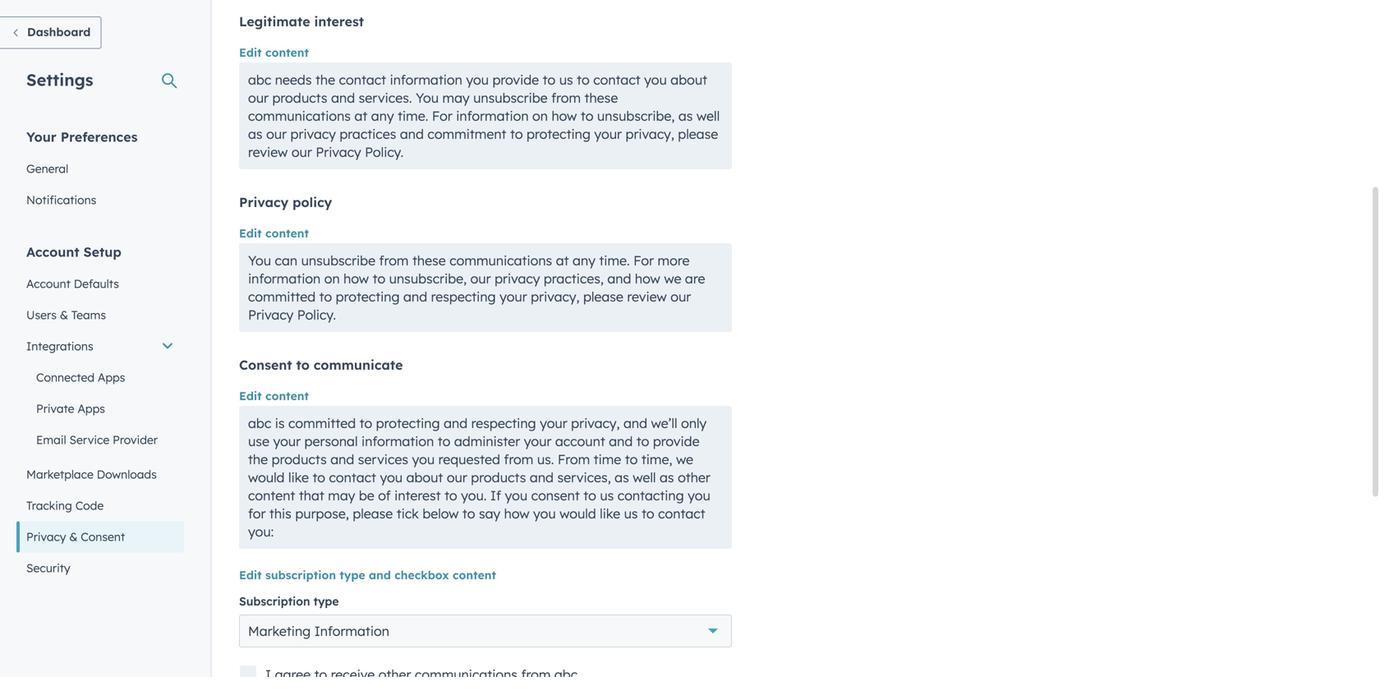 Task type: vqa. For each thing, say whether or not it's contained in the screenshot.
3rd Edit Content button from the bottom of the page
yes



Task type: locate. For each thing, give the bounding box(es) containing it.
your preferences element
[[16, 128, 184, 216]]

1 horizontal spatial these
[[585, 90, 618, 106]]

privacy left practices,
[[495, 270, 540, 287]]

1 edit content button from the top
[[239, 43, 309, 62]]

0 horizontal spatial these
[[413, 252, 446, 269]]

1 vertical spatial like
[[600, 505, 621, 522]]

apps
[[98, 370, 125, 385], [78, 401, 105, 416]]

content up needs
[[265, 45, 309, 60]]

abc left needs
[[248, 72, 271, 88]]

policy.
[[365, 144, 404, 160], [297, 307, 336, 323]]

policy
[[293, 194, 332, 210]]

edit content
[[239, 45, 309, 60], [239, 226, 309, 240], [239, 389, 309, 403]]

0 vertical spatial unsubscribe,
[[597, 108, 675, 124]]

1 horizontal spatial the
[[316, 72, 335, 88]]

please inside abc needs the contact information you provide to us to contact you about our products and services. you may unsubscribe from these communications at any time. for information on how to unsubscribe, as well as our privacy practices and commitment to protecting your privacy, please review our privacy policy.
[[678, 126, 718, 142]]

2 vertical spatial from
[[504, 451, 534, 468]]

the down use
[[248, 451, 268, 468]]

would down use
[[248, 469, 285, 486]]

and inside button
[[369, 568, 391, 582]]

content up is at the bottom left
[[265, 389, 309, 403]]

1 horizontal spatial well
[[697, 108, 720, 124]]

respecting
[[431, 288, 496, 305], [471, 415, 536, 431]]

1 account from the top
[[26, 244, 79, 260]]

we up other
[[676, 451, 694, 468]]

abc
[[248, 72, 271, 88], [248, 415, 271, 431]]

policy. inside abc needs the contact information you provide to us to contact you about our products and services. you may unsubscribe from these communications at any time. for information on how to unsubscribe, as well as our privacy practices and commitment to protecting your privacy, please review our privacy policy.
[[365, 144, 404, 160]]

for
[[248, 505, 266, 522]]

0 horizontal spatial may
[[328, 487, 355, 504]]

like up that
[[288, 469, 309, 486]]

interest right legitimate
[[314, 13, 364, 30]]

protecting inside you can unsubscribe from these communications at any time. for more information on how to unsubscribe, our privacy practices, and how we are committed to protecting and respecting your privacy, please review our privacy policy.
[[336, 288, 400, 305]]

1 vertical spatial about
[[406, 469, 443, 486]]

0 vertical spatial unsubscribe
[[473, 90, 548, 106]]

communications down needs
[[248, 108, 351, 124]]

2 vertical spatial privacy,
[[571, 415, 620, 431]]

review down more
[[627, 288, 667, 305]]

2 horizontal spatial from
[[552, 90, 581, 106]]

you right services.
[[416, 90, 439, 106]]

0 vertical spatial edit content
[[239, 45, 309, 60]]

how
[[552, 108, 577, 124], [344, 270, 369, 287], [635, 270, 661, 287], [504, 505, 530, 522]]

1 vertical spatial may
[[328, 487, 355, 504]]

edit down legitimate
[[239, 45, 262, 60]]

time. down services.
[[398, 108, 429, 124]]

privacy left practices
[[291, 126, 336, 142]]

edit content up is at the bottom left
[[239, 389, 309, 403]]

we inside you can unsubscribe from these communications at any time. for more information on how to unsubscribe, our privacy practices, and how we are committed to protecting and respecting your privacy, please review our privacy policy.
[[664, 270, 682, 287]]

for
[[432, 108, 453, 124], [634, 252, 654, 269]]

checkbox
[[395, 568, 449, 582]]

0 vertical spatial like
[[288, 469, 309, 486]]

settings
[[26, 69, 93, 90]]

1 vertical spatial account
[[26, 277, 70, 291]]

1 vertical spatial time.
[[599, 252, 630, 269]]

1 horizontal spatial communications
[[450, 252, 552, 269]]

please inside abc is committed to protecting and respecting your privacy, and we'll only use your personal information to administer your account and to provide the products and services you requested from us. from time to time, we would like to contact you about our products and services, as well as other content that may be of interest to you. if you consent to us contacting you for this purpose, please tick below to say how you would like us to contact you:
[[353, 505, 393, 522]]

privacy policy
[[239, 194, 332, 210]]

connected apps link
[[16, 362, 184, 393]]

0 vertical spatial &
[[60, 308, 68, 322]]

communications up practices,
[[450, 252, 552, 269]]

1 horizontal spatial unsubscribe
[[473, 90, 548, 106]]

would down consent in the bottom of the page
[[560, 505, 596, 522]]

0 horizontal spatial provide
[[493, 72, 539, 88]]

1 vertical spatial consent
[[81, 530, 125, 544]]

1 vertical spatial type
[[314, 594, 339, 609]]

0 vertical spatial we
[[664, 270, 682, 287]]

may up the commitment
[[443, 90, 470, 106]]

abc inside abc is committed to protecting and respecting your privacy, and we'll only use your personal information to administer your account and to provide the products and services you requested from us. from time to time, we would like to contact you about our products and services, as well as other content that may be of interest to you. if you consent to us contacting you for this purpose, please tick below to say how you would like us to contact you:
[[248, 415, 271, 431]]

3 edit content from the top
[[239, 389, 309, 403]]

you inside you can unsubscribe from these communications at any time. for more information on how to unsubscribe, our privacy practices, and how we are committed to protecting and respecting your privacy, please review our privacy policy.
[[248, 252, 271, 269]]

0 vertical spatial well
[[697, 108, 720, 124]]

1 horizontal spatial type
[[340, 568, 365, 582]]

consent to communicate
[[239, 357, 403, 373]]

the
[[316, 72, 335, 88], [248, 451, 268, 468]]

information down can on the top of the page
[[248, 270, 321, 287]]

0 horizontal spatial about
[[406, 469, 443, 486]]

these inside abc needs the contact information you provide to us to contact you about our products and services. you may unsubscribe from these communications at any time. for information on how to unsubscribe, as well as our privacy practices and commitment to protecting your privacy, please review our privacy policy.
[[585, 90, 618, 106]]

1 vertical spatial privacy,
[[531, 288, 580, 305]]

1 horizontal spatial at
[[556, 252, 569, 269]]

0 vertical spatial these
[[585, 90, 618, 106]]

0 horizontal spatial you
[[248, 252, 271, 269]]

& down tracking code
[[69, 530, 78, 544]]

1 horizontal spatial us
[[600, 487, 614, 504]]

interest inside abc is committed to protecting and respecting your privacy, and we'll only use your personal information to administer your account and to provide the products and services you requested from us. from time to time, we would like to contact you about our products and services, as well as other content that may be of interest to you. if you consent to us contacting you for this purpose, please tick below to say how you would like us to contact you:
[[395, 487, 441, 504]]

2 vertical spatial edit content button
[[239, 386, 309, 406]]

us inside abc needs the contact information you provide to us to contact you about our products and services. you may unsubscribe from these communications at any time. for information on how to unsubscribe, as well as our privacy practices and commitment to protecting your privacy, please review our privacy policy.
[[559, 72, 573, 88]]

1 vertical spatial respecting
[[471, 415, 536, 431]]

0 horizontal spatial well
[[633, 469, 656, 486]]

2 abc from the top
[[248, 415, 271, 431]]

0 horizontal spatial privacy
[[291, 126, 336, 142]]

1 horizontal spatial like
[[600, 505, 621, 522]]

consent
[[531, 487, 580, 504]]

2 edit content button from the top
[[239, 224, 309, 243]]

products
[[272, 90, 328, 106], [272, 451, 327, 468], [471, 469, 526, 486]]

at up practices,
[[556, 252, 569, 269]]

your inside you can unsubscribe from these communications at any time. for more information on how to unsubscribe, our privacy practices, and how we are committed to protecting and respecting your privacy, please review our privacy policy.
[[500, 288, 527, 305]]

edit content button down legitimate
[[239, 43, 309, 62]]

dashboard
[[27, 25, 91, 39]]

may left be
[[328, 487, 355, 504]]

notifications link
[[16, 185, 184, 216]]

1 horizontal spatial please
[[583, 288, 624, 305]]

interest
[[314, 13, 364, 30], [395, 487, 441, 504]]

content inside abc is committed to protecting and respecting your privacy, and we'll only use your personal information to administer your account and to provide the products and services you requested from us. from time to time, we would like to contact you about our products and services, as well as other content that may be of interest to you. if you consent to us contacting you for this purpose, please tick below to say how you would like us to contact you:
[[248, 487, 295, 504]]

consent up is at the bottom left
[[239, 357, 292, 373]]

0 horizontal spatial unsubscribe,
[[389, 270, 467, 287]]

the right needs
[[316, 72, 335, 88]]

1 vertical spatial please
[[583, 288, 624, 305]]

time. inside abc needs the contact information you provide to us to contact you about our products and services. you may unsubscribe from these communications at any time. for information on how to unsubscribe, as well as our privacy practices and commitment to protecting your privacy, please review our privacy policy.
[[398, 108, 429, 124]]

0 horizontal spatial any
[[371, 108, 394, 124]]

&
[[60, 308, 68, 322], [69, 530, 78, 544]]

edit content down legitimate
[[239, 45, 309, 60]]

products down needs
[[272, 90, 328, 106]]

information up services
[[362, 433, 434, 450]]

edit content for can
[[239, 226, 309, 240]]

downloads
[[97, 467, 157, 482]]

0 vertical spatial interest
[[314, 13, 364, 30]]

can
[[275, 252, 298, 269]]

0 horizontal spatial policy.
[[297, 307, 336, 323]]

apps down integrations dropdown button
[[98, 370, 125, 385]]

edit up subscription
[[239, 568, 262, 582]]

1 vertical spatial we
[[676, 451, 694, 468]]

0 vertical spatial us
[[559, 72, 573, 88]]

1 horizontal spatial from
[[504, 451, 534, 468]]

0 vertical spatial account
[[26, 244, 79, 260]]

any up practices,
[[573, 252, 596, 269]]

legitimate interest
[[239, 13, 364, 30]]

these
[[585, 90, 618, 106], [413, 252, 446, 269]]

& right "users" at left top
[[60, 308, 68, 322]]

how inside abc needs the contact information you provide to us to contact you about our products and services. you may unsubscribe from these communications at any time. for information on how to unsubscribe, as well as our privacy practices and commitment to protecting your privacy, please review our privacy policy.
[[552, 108, 577, 124]]

you
[[466, 72, 489, 88], [644, 72, 667, 88], [412, 451, 435, 468], [380, 469, 403, 486], [505, 487, 528, 504], [688, 487, 711, 504], [533, 505, 556, 522]]

account defaults
[[26, 277, 119, 291]]

0 vertical spatial committed
[[248, 288, 316, 305]]

unsubscribe up the commitment
[[473, 90, 548, 106]]

edit subscription type and checkbox content
[[239, 568, 496, 582]]

0 vertical spatial communications
[[248, 108, 351, 124]]

private apps link
[[16, 393, 184, 424]]

is
[[275, 415, 285, 431]]

we down more
[[664, 270, 682, 287]]

information inside abc is committed to protecting and respecting your privacy, and we'll only use your personal information to administer your account and to provide the products and services you requested from us. from time to time, we would like to contact you about our products and services, as well as other content that may be of interest to you. if you consent to us contacting you for this purpose, please tick below to say how you would like us to contact you:
[[362, 433, 434, 450]]

0 vertical spatial edit content button
[[239, 43, 309, 62]]

0 vertical spatial policy.
[[365, 144, 404, 160]]

you inside abc needs the contact information you provide to us to contact you about our products and services. you may unsubscribe from these communications at any time. for information on how to unsubscribe, as well as our privacy practices and commitment to protecting your privacy, please review our privacy policy.
[[416, 90, 439, 106]]

as
[[679, 108, 693, 124], [248, 126, 263, 142], [615, 469, 629, 486], [660, 469, 674, 486]]

on inside abc needs the contact information you provide to us to contact you about our products and services. you may unsubscribe from these communications at any time. for information on how to unsubscribe, as well as our privacy practices and commitment to protecting your privacy, please review our privacy policy.
[[533, 108, 548, 124]]

administer
[[454, 433, 520, 450]]

code
[[75, 498, 104, 513]]

use
[[248, 433, 270, 450]]

interest up tick
[[395, 487, 441, 504]]

unsubscribe right can on the top of the page
[[301, 252, 376, 269]]

subscription
[[265, 568, 336, 582]]

3 edit from the top
[[239, 389, 262, 403]]

connected
[[36, 370, 95, 385]]

you left can on the top of the page
[[248, 252, 271, 269]]

1 horizontal spatial for
[[634, 252, 654, 269]]

information up services.
[[390, 72, 463, 88]]

1 horizontal spatial &
[[69, 530, 78, 544]]

time. up practices,
[[599, 252, 630, 269]]

abc up use
[[248, 415, 271, 431]]

respecting inside you can unsubscribe from these communications at any time. for more information on how to unsubscribe, our privacy practices, and how we are committed to protecting and respecting your privacy, please review our privacy policy.
[[431, 288, 496, 305]]

your
[[26, 129, 57, 145]]

0 vertical spatial any
[[371, 108, 394, 124]]

protecting inside abc is committed to protecting and respecting your privacy, and we'll only use your personal information to administer your account and to provide the products and services you requested from us. from time to time, we would like to contact you about our products and services, as well as other content that may be of interest to you. if you consent to us contacting you for this purpose, please tick below to say how you would like us to contact you:
[[376, 415, 440, 431]]

0 vertical spatial about
[[671, 72, 708, 88]]

1 vertical spatial well
[[633, 469, 656, 486]]

tick
[[397, 505, 419, 522]]

services.
[[359, 90, 412, 106]]

edit for you can unsubscribe from these communications at any time. for more information on how to unsubscribe, our privacy practices, and how we are committed to protecting and respecting your privacy, please review our privacy policy.
[[239, 226, 262, 240]]

edit content for needs
[[239, 45, 309, 60]]

unsubscribe,
[[597, 108, 675, 124], [389, 270, 467, 287]]

committed up personal on the left
[[288, 415, 356, 431]]

provide down the we'll
[[653, 433, 700, 450]]

privacy up security
[[26, 530, 66, 544]]

provide
[[493, 72, 539, 88], [653, 433, 700, 450]]

users & teams
[[26, 308, 106, 322]]

1 horizontal spatial about
[[671, 72, 708, 88]]

needs
[[275, 72, 312, 88]]

2 account from the top
[[26, 277, 70, 291]]

edit up use
[[239, 389, 262, 403]]

0 vertical spatial products
[[272, 90, 328, 106]]

below
[[423, 505, 459, 522]]

protecting inside abc needs the contact information you provide to us to contact you about our products and services. you may unsubscribe from these communications at any time. for information on how to unsubscribe, as well as our privacy practices and commitment to protecting your privacy, please review our privacy policy.
[[527, 126, 591, 142]]

committed down can on the top of the page
[[248, 288, 316, 305]]

1 vertical spatial unsubscribe,
[[389, 270, 467, 287]]

1 horizontal spatial privacy
[[495, 270, 540, 287]]

for left more
[[634, 252, 654, 269]]

for up the commitment
[[432, 108, 453, 124]]

3 edit content button from the top
[[239, 386, 309, 406]]

edit content button up is at the bottom left
[[239, 386, 309, 406]]

1 vertical spatial would
[[560, 505, 596, 522]]

privacy down can on the top of the page
[[248, 307, 294, 323]]

0 horizontal spatial us
[[559, 72, 573, 88]]

0 horizontal spatial for
[[432, 108, 453, 124]]

provide inside abc needs the contact information you provide to us to contact you about our products and services. you may unsubscribe from these communications at any time. for information on how to unsubscribe, as well as our privacy practices and commitment to protecting your privacy, please review our privacy policy.
[[493, 72, 539, 88]]

2 vertical spatial protecting
[[376, 415, 440, 431]]

2 edit content from the top
[[239, 226, 309, 240]]

privacy,
[[626, 126, 675, 142], [531, 288, 580, 305], [571, 415, 620, 431]]

edit content button up can on the top of the page
[[239, 224, 309, 243]]

products up if
[[471, 469, 526, 486]]

tracking code link
[[16, 490, 184, 521]]

integrations
[[26, 339, 93, 353]]

information
[[390, 72, 463, 88], [456, 108, 529, 124], [248, 270, 321, 287], [362, 433, 434, 450]]

your
[[595, 126, 622, 142], [500, 288, 527, 305], [540, 415, 568, 431], [273, 433, 301, 450], [524, 433, 552, 450]]

consent down 'tracking code' link
[[81, 530, 125, 544]]

1 vertical spatial edit content
[[239, 226, 309, 240]]

privacy inside you can unsubscribe from these communications at any time. for more information on how to unsubscribe, our privacy practices, and how we are committed to protecting and respecting your privacy, please review our privacy policy.
[[495, 270, 540, 287]]

edit content button
[[239, 43, 309, 62], [239, 224, 309, 243], [239, 386, 309, 406]]

marketplace
[[26, 467, 94, 482]]

0 horizontal spatial unsubscribe
[[301, 252, 376, 269]]

edit content for is
[[239, 389, 309, 403]]

integrations button
[[16, 331, 184, 362]]

0 vertical spatial the
[[316, 72, 335, 88]]

like down the services, at the bottom of the page
[[600, 505, 621, 522]]

review inside you can unsubscribe from these communications at any time. for more information on how to unsubscribe, our privacy practices, and how we are committed to protecting and respecting your privacy, please review our privacy policy.
[[627, 288, 667, 305]]

1 vertical spatial communications
[[450, 252, 552, 269]]

1 vertical spatial unsubscribe
[[301, 252, 376, 269]]

1 horizontal spatial consent
[[239, 357, 292, 373]]

you:
[[248, 524, 274, 540]]

account up account defaults
[[26, 244, 79, 260]]

1 edit content from the top
[[239, 45, 309, 60]]

1 horizontal spatial review
[[627, 288, 667, 305]]

your preferences
[[26, 129, 138, 145]]

1 vertical spatial us
[[600, 487, 614, 504]]

service
[[69, 433, 109, 447]]

1 vertical spatial any
[[573, 252, 596, 269]]

1 horizontal spatial policy.
[[365, 144, 404, 160]]

please inside you can unsubscribe from these communications at any time. for more information on how to unsubscribe, our privacy practices, and how we are committed to protecting and respecting your privacy, please review our privacy policy.
[[583, 288, 624, 305]]

edit content button for can
[[239, 224, 309, 243]]

policy. up consent to communicate at the bottom left of page
[[297, 307, 336, 323]]

1 vertical spatial edit content button
[[239, 224, 309, 243]]

0 vertical spatial type
[[340, 568, 365, 582]]

you can unsubscribe from these communications at any time. for more information on how to unsubscribe, our privacy practices, and how we are committed to protecting and respecting your privacy, please review our privacy policy.
[[248, 252, 706, 323]]

privacy inside you can unsubscribe from these communications at any time. for more information on how to unsubscribe, our privacy practices, and how we are committed to protecting and respecting your privacy, please review our privacy policy.
[[248, 307, 294, 323]]

information up the commitment
[[456, 108, 529, 124]]

1 vertical spatial at
[[556, 252, 569, 269]]

provide up the commitment
[[493, 72, 539, 88]]

requested
[[439, 451, 500, 468]]

any down services.
[[371, 108, 394, 124]]

account up "users" at left top
[[26, 277, 70, 291]]

be
[[359, 487, 375, 504]]

privacy down practices
[[316, 144, 361, 160]]

1 abc from the top
[[248, 72, 271, 88]]

content up this
[[248, 487, 295, 504]]

abc inside abc needs the contact information you provide to us to contact you about our products and services. you may unsubscribe from these communications at any time. for information on how to unsubscribe, as well as our privacy practices and commitment to protecting your privacy, please review our privacy policy.
[[248, 72, 271, 88]]

time
[[594, 451, 622, 468]]

about inside abc needs the contact information you provide to us to contact you about our products and services. you may unsubscribe from these communications at any time. for information on how to unsubscribe, as well as our privacy practices and commitment to protecting your privacy, please review our privacy policy.
[[671, 72, 708, 88]]

provide inside abc is committed to protecting and respecting your privacy, and we'll only use your personal information to administer your account and to provide the products and services you requested from us. from time to time, we would like to contact you about our products and services, as well as other content that may be of interest to you. if you consent to us contacting you for this purpose, please tick below to say how you would like us to contact you:
[[653, 433, 700, 450]]

1 edit from the top
[[239, 45, 262, 60]]

review up privacy policy
[[248, 144, 288, 160]]

0 horizontal spatial communications
[[248, 108, 351, 124]]

protecting
[[527, 126, 591, 142], [336, 288, 400, 305], [376, 415, 440, 431]]

privacy
[[291, 126, 336, 142], [495, 270, 540, 287]]

1 horizontal spatial on
[[533, 108, 548, 124]]

4 edit from the top
[[239, 568, 262, 582]]

1 horizontal spatial may
[[443, 90, 470, 106]]

0 horizontal spatial on
[[324, 270, 340, 287]]

0 vertical spatial may
[[443, 90, 470, 106]]

1 vertical spatial for
[[634, 252, 654, 269]]

our
[[248, 90, 269, 106], [266, 126, 287, 142], [292, 144, 312, 160], [471, 270, 491, 287], [671, 288, 691, 305], [447, 469, 467, 486]]

at up practices
[[355, 108, 368, 124]]

0 vertical spatial apps
[[98, 370, 125, 385]]

products down personal on the left
[[272, 451, 327, 468]]

consent inside account setup element
[[81, 530, 125, 544]]

abc for abc needs the contact information you provide to us to contact you about our products and services. you may unsubscribe from these communications at any time. for information on how to unsubscribe, as well as our privacy practices and commitment to protecting your privacy, please review our privacy policy.
[[248, 72, 271, 88]]

any
[[371, 108, 394, 124], [573, 252, 596, 269]]

0 vertical spatial review
[[248, 144, 288, 160]]

0 vertical spatial from
[[552, 90, 581, 106]]

content up can on the top of the page
[[265, 226, 309, 240]]

0 vertical spatial at
[[355, 108, 368, 124]]

& for users
[[60, 308, 68, 322]]

1 horizontal spatial interest
[[395, 487, 441, 504]]

edit down privacy policy
[[239, 226, 262, 240]]

preferences
[[61, 129, 138, 145]]

are
[[685, 270, 706, 287]]

1 horizontal spatial provide
[[653, 433, 700, 450]]

type up marketing information
[[314, 594, 339, 609]]

apps up service
[[78, 401, 105, 416]]

0 horizontal spatial the
[[248, 451, 268, 468]]

edit content up can on the top of the page
[[239, 226, 309, 240]]

type right subscription
[[340, 568, 365, 582]]

2 edit from the top
[[239, 226, 262, 240]]

0 vertical spatial provide
[[493, 72, 539, 88]]

unsubscribe, inside you can unsubscribe from these communications at any time. for more information on how to unsubscribe, our privacy practices, and how we are committed to protecting and respecting your privacy, please review our privacy policy.
[[389, 270, 467, 287]]

0 vertical spatial you
[[416, 90, 439, 106]]

well inside abc needs the contact information you provide to us to contact you about our products and services. you may unsubscribe from these communications at any time. for information on how to unsubscribe, as well as our privacy practices and commitment to protecting your privacy, please review our privacy policy.
[[697, 108, 720, 124]]

privacy
[[316, 144, 361, 160], [239, 194, 289, 210], [248, 307, 294, 323], [26, 530, 66, 544]]

from inside you can unsubscribe from these communications at any time. for more information on how to unsubscribe, our privacy practices, and how we are committed to protecting and respecting your privacy, please review our privacy policy.
[[379, 252, 409, 269]]

2 vertical spatial please
[[353, 505, 393, 522]]

policy. down practices
[[365, 144, 404, 160]]

1 vertical spatial protecting
[[336, 288, 400, 305]]

information inside you can unsubscribe from these communications at any time. for more information on how to unsubscribe, our privacy practices, and how we are committed to protecting and respecting your privacy, please review our privacy policy.
[[248, 270, 321, 287]]

1 vertical spatial abc
[[248, 415, 271, 431]]

any inside abc needs the contact information you provide to us to contact you about our products and services. you may unsubscribe from these communications at any time. for information on how to unsubscribe, as well as our privacy practices and commitment to protecting your privacy, please review our privacy policy.
[[371, 108, 394, 124]]

from
[[552, 90, 581, 106], [379, 252, 409, 269], [504, 451, 534, 468]]

0 horizontal spatial review
[[248, 144, 288, 160]]



Task type: describe. For each thing, give the bounding box(es) containing it.
private apps
[[36, 401, 105, 416]]

edit subscription type and checkbox content button
[[239, 565, 496, 585]]

tracking code
[[26, 498, 104, 513]]

of
[[378, 487, 391, 504]]

1 horizontal spatial would
[[560, 505, 596, 522]]

marketing information
[[248, 623, 390, 639]]

legitimate
[[239, 13, 310, 30]]

respecting inside abc is committed to protecting and respecting your privacy, and we'll only use your personal information to administer your account and to provide the products and services you requested from us. from time to time, we would like to contact you about our products and services, as well as other content that may be of interest to you. if you consent to us contacting you for this purpose, please tick below to say how you would like us to contact you:
[[471, 415, 536, 431]]

committed inside you can unsubscribe from these communications at any time. for more information on how to unsubscribe, our privacy practices, and how we are committed to protecting and respecting your privacy, please review our privacy policy.
[[248, 288, 316, 305]]

these inside you can unsubscribe from these communications at any time. for more information on how to unsubscribe, our privacy practices, and how we are committed to protecting and respecting your privacy, please review our privacy policy.
[[413, 252, 446, 269]]

that
[[299, 487, 324, 504]]

time,
[[642, 451, 673, 468]]

may inside abc needs the contact information you provide to us to contact you about our products and services. you may unsubscribe from these communications at any time. for information on how to unsubscribe, as well as our privacy practices and commitment to protecting your privacy, please review our privacy policy.
[[443, 90, 470, 106]]

on inside you can unsubscribe from these communications at any time. for more information on how to unsubscribe, our privacy practices, and how we are committed to protecting and respecting your privacy, please review our privacy policy.
[[324, 270, 340, 287]]

edit for abc is committed to protecting and respecting your privacy, and we'll only use your personal information to administer your account and to provide the products and services you requested from us. from time to time, we would like to contact you about our products and services, as well as other content that may be of interest to you. if you consent to us contacting you for this purpose, please tick below to say how you would like us to contact you:
[[239, 389, 262, 403]]

privacy inside account setup element
[[26, 530, 66, 544]]

privacy, inside you can unsubscribe from these communications at any time. for more information on how to unsubscribe, our privacy practices, and how we are committed to protecting and respecting your privacy, please review our privacy policy.
[[531, 288, 580, 305]]

other
[[678, 469, 711, 486]]

0 horizontal spatial type
[[314, 594, 339, 609]]

you.
[[461, 487, 487, 504]]

abc needs the contact information you provide to us to contact you about our products and services. you may unsubscribe from these communications at any time. for information on how to unsubscribe, as well as our privacy practices and commitment to protecting your privacy, please review our privacy policy.
[[248, 72, 720, 160]]

privacy, inside abc needs the contact information you provide to us to contact you about our products and services. you may unsubscribe from these communications at any time. for information on how to unsubscribe, as well as our privacy practices and commitment to protecting your privacy, please review our privacy policy.
[[626, 126, 675, 142]]

us.
[[537, 451, 554, 468]]

account
[[555, 433, 606, 450]]

we'll
[[651, 415, 678, 431]]

marketing
[[248, 623, 311, 639]]

account setup element
[[16, 243, 184, 584]]

from inside abc is committed to protecting and respecting your privacy, and we'll only use your personal information to administer your account and to provide the products and services you requested from us. from time to time, we would like to contact you about our products and services, as well as other content that may be of interest to you. if you consent to us contacting you for this purpose, please tick below to say how you would like us to contact you:
[[504, 451, 534, 468]]

tracking
[[26, 498, 72, 513]]

dashboard link
[[0, 16, 101, 49]]

2 vertical spatial products
[[471, 469, 526, 486]]

at inside you can unsubscribe from these communications at any time. for more information on how to unsubscribe, our privacy practices, and how we are committed to protecting and respecting your privacy, please review our privacy policy.
[[556, 252, 569, 269]]

email service provider link
[[16, 424, 184, 456]]

account for account defaults
[[26, 277, 70, 291]]

communications inside you can unsubscribe from these communications at any time. for more information on how to unsubscribe, our privacy practices, and how we are committed to protecting and respecting your privacy, please review our privacy policy.
[[450, 252, 552, 269]]

say
[[479, 505, 501, 522]]

account defaults link
[[16, 268, 184, 300]]

email service provider
[[36, 433, 158, 447]]

apps for connected apps
[[98, 370, 125, 385]]

security link
[[16, 553, 184, 584]]

privacy & consent
[[26, 530, 125, 544]]

account setup
[[26, 244, 121, 260]]

at inside abc needs the contact information you provide to us to contact you about our products and services. you may unsubscribe from these communications at any time. for information on how to unsubscribe, as well as our privacy practices and commitment to protecting your privacy, please review our privacy policy.
[[355, 108, 368, 124]]

marketplace downloads
[[26, 467, 157, 482]]

about inside abc is committed to protecting and respecting your privacy, and we'll only use your personal information to administer your account and to provide the products and services you requested from us. from time to time, we would like to contact you about our products and services, as well as other content that may be of interest to you. if you consent to us contacting you for this purpose, please tick below to say how you would like us to contact you:
[[406, 469, 443, 486]]

purpose,
[[295, 505, 349, 522]]

notifications
[[26, 193, 96, 207]]

how inside abc is committed to protecting and respecting your privacy, and we'll only use your personal information to administer your account and to provide the products and services you requested from us. from time to time, we would like to contact you about our products and services, as well as other content that may be of interest to you. if you consent to us contacting you for this purpose, please tick below to say how you would like us to contact you:
[[504, 505, 530, 522]]

edit content button for is
[[239, 386, 309, 406]]

practices,
[[544, 270, 604, 287]]

more
[[658, 252, 690, 269]]

policy. inside you can unsubscribe from these communications at any time. for more information on how to unsubscribe, our privacy practices, and how we are committed to protecting and respecting your privacy, please review our privacy policy.
[[297, 307, 336, 323]]

well inside abc is committed to protecting and respecting your privacy, and we'll only use your personal information to administer your account and to provide the products and services you requested from us. from time to time, we would like to contact you about our products and services, as well as other content that may be of interest to you. if you consent to us contacting you for this purpose, please tick below to say how you would like us to contact you:
[[633, 469, 656, 486]]

content for is
[[265, 389, 309, 403]]

privacy, inside abc is committed to protecting and respecting your privacy, and we'll only use your personal information to administer your account and to provide the products and services you requested from us. from time to time, we would like to contact you about our products and services, as well as other content that may be of interest to you. if you consent to us contacting you for this purpose, please tick below to say how you would like us to contact you:
[[571, 415, 620, 431]]

email
[[36, 433, 66, 447]]

privacy left policy
[[239, 194, 289, 210]]

privacy inside abc needs the contact information you provide to us to contact you about our products and services. you may unsubscribe from these communications at any time. for information on how to unsubscribe, as well as our privacy practices and commitment to protecting your privacy, please review our privacy policy.
[[291, 126, 336, 142]]

unsubscribe inside abc needs the contact information you provide to us to contact you about our products and services. you may unsubscribe from these communications at any time. for information on how to unsubscribe, as well as our privacy practices and commitment to protecting your privacy, please review our privacy policy.
[[473, 90, 548, 106]]

may inside abc is committed to protecting and respecting your privacy, and we'll only use your personal information to administer your account and to provide the products and services you requested from us. from time to time, we would like to contact you about our products and services, as well as other content that may be of interest to you. if you consent to us contacting you for this purpose, please tick below to say how you would like us to contact you:
[[328, 487, 355, 504]]

abc is committed to protecting and respecting your privacy, and we'll only use your personal information to administer your account and to provide the products and services you requested from us. from time to time, we would like to contact you about our products and services, as well as other content that may be of interest to you. if you consent to us contacting you for this purpose, please tick below to say how you would like us to contact you:
[[248, 415, 711, 540]]

any inside you can unsubscribe from these communications at any time. for more information on how to unsubscribe, our privacy practices, and how we are committed to protecting and respecting your privacy, please review our privacy policy.
[[573, 252, 596, 269]]

commitment
[[428, 126, 507, 142]]

connected apps
[[36, 370, 125, 385]]

security
[[26, 561, 70, 575]]

services,
[[558, 469, 611, 486]]

for inside you can unsubscribe from these communications at any time. for more information on how to unsubscribe, our privacy practices, and how we are committed to protecting and respecting your privacy, please review our privacy policy.
[[634, 252, 654, 269]]

communicate
[[314, 357, 403, 373]]

teams
[[71, 308, 106, 322]]

only
[[681, 415, 707, 431]]

general
[[26, 161, 68, 176]]

private
[[36, 401, 74, 416]]

practices
[[340, 126, 396, 142]]

committed inside abc is committed to protecting and respecting your privacy, and we'll only use your personal information to administer your account and to provide the products and services you requested from us. from time to time, we would like to contact you about our products and services, as well as other content that may be of interest to you. if you consent to us contacting you for this purpose, please tick below to say how you would like us to contact you:
[[288, 415, 356, 431]]

privacy inside abc needs the contact information you provide to us to contact you about our products and services. you may unsubscribe from these communications at any time. for information on how to unsubscribe, as well as our privacy practices and commitment to protecting your privacy, please review our privacy policy.
[[316, 144, 361, 160]]

from
[[558, 451, 590, 468]]

from inside abc needs the contact information you provide to us to contact you about our products and services. you may unsubscribe from these communications at any time. for information on how to unsubscribe, as well as our privacy practices and commitment to protecting your privacy, please review our privacy policy.
[[552, 90, 581, 106]]

personal
[[305, 433, 358, 450]]

privacy & consent link
[[16, 521, 184, 553]]

users
[[26, 308, 57, 322]]

content right checkbox
[[453, 568, 496, 582]]

0 horizontal spatial interest
[[314, 13, 364, 30]]

2 horizontal spatial us
[[624, 505, 638, 522]]

0 horizontal spatial would
[[248, 469, 285, 486]]

general link
[[16, 153, 184, 185]]

for inside abc needs the contact information you provide to us to contact you about our products and services. you may unsubscribe from these communications at any time. for information on how to unsubscribe, as well as our privacy practices and commitment to protecting your privacy, please review our privacy policy.
[[432, 108, 453, 124]]

apps for private apps
[[78, 401, 105, 416]]

the inside abc is committed to protecting and respecting your privacy, and we'll only use your personal information to administer your account and to provide the products and services you requested from us. from time to time, we would like to contact you about our products and services, as well as other content that may be of interest to you. if you consent to us contacting you for this purpose, please tick below to say how you would like us to contact you:
[[248, 451, 268, 468]]

subscription type
[[239, 594, 339, 609]]

your inside abc needs the contact information you provide to us to contact you about our products and services. you may unsubscribe from these communications at any time. for information on how to unsubscribe, as well as our privacy practices and commitment to protecting your privacy, please review our privacy policy.
[[595, 126, 622, 142]]

provider
[[113, 433, 158, 447]]

products inside abc needs the contact information you provide to us to contact you about our products and services. you may unsubscribe from these communications at any time. for information on how to unsubscribe, as well as our privacy practices and commitment to protecting your privacy, please review our privacy policy.
[[272, 90, 328, 106]]

marketing information button
[[239, 615, 732, 648]]

content for can
[[265, 226, 309, 240]]

unsubscribe, inside abc needs the contact information you provide to us to contact you about our products and services. you may unsubscribe from these communications at any time. for information on how to unsubscribe, as well as our privacy practices and commitment to protecting your privacy, please review our privacy policy.
[[597, 108, 675, 124]]

information
[[315, 623, 390, 639]]

our inside abc is committed to protecting and respecting your privacy, and we'll only use your personal information to administer your account and to provide the products and services you requested from us. from time to time, we would like to contact you about our products and services, as well as other content that may be of interest to you. if you consent to us contacting you for this purpose, please tick below to say how you would like us to contact you:
[[447, 469, 467, 486]]

unsubscribe inside you can unsubscribe from these communications at any time. for more information on how to unsubscribe, our privacy practices, and how we are committed to protecting and respecting your privacy, please review our privacy policy.
[[301, 252, 376, 269]]

content for needs
[[265, 45, 309, 60]]

account for account setup
[[26, 244, 79, 260]]

marketplace downloads link
[[16, 459, 184, 490]]

services
[[358, 451, 408, 468]]

users & teams link
[[16, 300, 184, 331]]

contacting
[[618, 487, 684, 504]]

abc for abc is committed to protecting and respecting your privacy, and we'll only use your personal information to administer your account and to provide the products and services you requested from us. from time to time, we would like to contact you about our products and services, as well as other content that may be of interest to you. if you consent to us contacting you for this purpose, please tick below to say how you would like us to contact you:
[[248, 415, 271, 431]]

edit content button for needs
[[239, 43, 309, 62]]

review inside abc needs the contact information you provide to us to contact you about our products and services. you may unsubscribe from these communications at any time. for information on how to unsubscribe, as well as our privacy practices and commitment to protecting your privacy, please review our privacy policy.
[[248, 144, 288, 160]]

time. inside you can unsubscribe from these communications at any time. for more information on how to unsubscribe, our privacy practices, and how we are committed to protecting and respecting your privacy, please review our privacy policy.
[[599, 252, 630, 269]]

edit for abc needs the contact information you provide to us to contact you about our products and services. you may unsubscribe from these communications at any time. for information on how to unsubscribe, as well as our privacy practices and commitment to protecting your privacy, please review our privacy policy.
[[239, 45, 262, 60]]

communications inside abc needs the contact information you provide to us to contact you about our products and services. you may unsubscribe from these communications at any time. for information on how to unsubscribe, as well as our privacy practices and commitment to protecting your privacy, please review our privacy policy.
[[248, 108, 351, 124]]

setup
[[83, 244, 121, 260]]

we inside abc is committed to protecting and respecting your privacy, and we'll only use your personal information to administer your account and to provide the products and services you requested from us. from time to time, we would like to contact you about our products and services, as well as other content that may be of interest to you. if you consent to us contacting you for this purpose, please tick below to say how you would like us to contact you:
[[676, 451, 694, 468]]

if
[[491, 487, 501, 504]]

0 vertical spatial consent
[[239, 357, 292, 373]]

& for privacy
[[69, 530, 78, 544]]

type inside edit subscription type and checkbox content button
[[340, 568, 365, 582]]

0 horizontal spatial like
[[288, 469, 309, 486]]

subscription
[[239, 594, 310, 609]]

this
[[269, 505, 292, 522]]

the inside abc needs the contact information you provide to us to contact you about our products and services. you may unsubscribe from these communications at any time. for information on how to unsubscribe, as well as our privacy practices and commitment to protecting your privacy, please review our privacy policy.
[[316, 72, 335, 88]]

1 vertical spatial products
[[272, 451, 327, 468]]

defaults
[[74, 277, 119, 291]]



